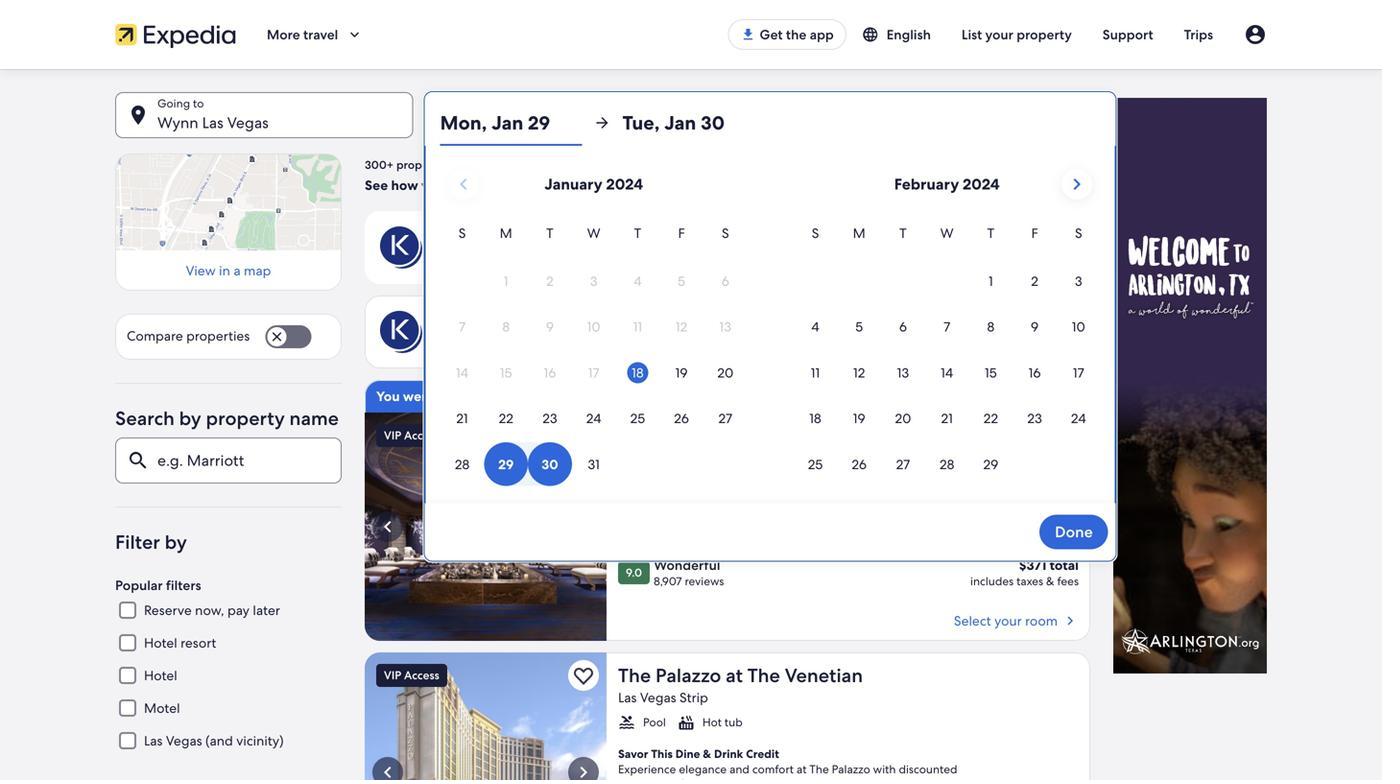 Task type: describe. For each thing, give the bounding box(es) containing it.
access for wynn las vegas
[[404, 428, 440, 443]]

20 for 20 button to the top
[[718, 364, 734, 382]]

20 for right 20 button
[[895, 410, 912, 427]]

wonderful 8,907 reviews
[[654, 557, 725, 589]]

2 28 button from the left
[[926, 443, 969, 487]]

17 button
[[1057, 351, 1101, 395]]

1 you're saving 10% or more on over 100,000 hotels worldwide with member prices from the top
[[434, 238, 1010, 258]]

pay
[[228, 602, 250, 620]]

12 button
[[838, 351, 882, 395]]

properties for compare properties
[[186, 328, 250, 345]]

26 button inside 'january 2024' element
[[660, 397, 704, 441]]

dine
[[676, 747, 701, 762]]

2 over from the top
[[644, 322, 676, 342]]

1 vertical spatial properties
[[592, 177, 659, 194]]

23 inside 'january 2024' element
[[543, 410, 558, 427]]

english
[[887, 26, 931, 43]]

11 inside 'january 2024' element
[[633, 318, 643, 336]]

1 22 button from the left
[[484, 397, 528, 441]]

wynn las vegas button
[[115, 92, 414, 138]]

we
[[422, 177, 440, 194]]

more travel
[[267, 26, 338, 43]]

member price 20% off $287 $371 total includes taxes & fees
[[953, 511, 1079, 589]]

m for january 2024
[[500, 225, 513, 242]]

1 horizontal spatial in
[[506, 388, 517, 405]]

vegas inside the palazzo at the venetian las vegas strip
[[640, 689, 677, 707]]

2 you're saving 10% or more on over 100,000 hotels worldwide with member prices from the top
[[434, 322, 1010, 342]]

today element
[[627, 362, 649, 383]]

app
[[810, 26, 834, 43]]

january 2024 element
[[440, 223, 748, 488]]

4 button
[[794, 305, 838, 349]]

26 inside 'january 2024' element
[[674, 410, 689, 427]]

get
[[760, 26, 783, 43]]

3 inside 'january 2024' element
[[590, 273, 598, 290]]

hot
[[703, 715, 722, 730]]

1 horizontal spatial 25 button
[[794, 443, 838, 487]]

m for february 2024
[[853, 225, 866, 242]]

more
[[267, 26, 300, 43]]

discounted
[[899, 762, 958, 777]]

1 horizontal spatial 20 button
[[882, 397, 926, 441]]

4 inside 'january 2024' element
[[634, 273, 642, 290]]

your for list
[[986, 26, 1014, 43]]

list your property
[[962, 26, 1072, 43]]

1 over from the top
[[644, 238, 676, 258]]

1 inside button
[[989, 273, 994, 290]]

how
[[391, 177, 418, 194]]

14 inside 'button'
[[941, 364, 954, 382]]

jan left -
[[467, 113, 492, 133]]

hotel resort
[[144, 635, 216, 652]]

16 inside 'january 2024' element
[[544, 364, 556, 382]]

palazzo inside savor this dine & drink credit experience elegance and comfort at the palazzo with discounted rates plus a $50 dine and drink credit on select dates.
[[832, 762, 871, 777]]

13 button
[[882, 351, 926, 395]]

9 inside 'january 2024' element
[[546, 318, 554, 336]]

get the app link
[[728, 19, 847, 50]]

wonderful
[[654, 557, 721, 574]]

0 vertical spatial on
[[622, 238, 641, 258]]

Save Wynn Las Vegas to a trip checkbox
[[568, 421, 599, 451]]

2 button
[[1013, 259, 1057, 303]]

static map image image
[[115, 154, 342, 251]]

1 horizontal spatial 30
[[701, 110, 725, 135]]

select
[[831, 778, 862, 781]]

wynn las vegas inside dropdown button
[[157, 113, 269, 133]]

2 10% from the top
[[531, 322, 559, 342]]

15 inside 'january 2024' element
[[500, 364, 512, 382]]

31 button
[[572, 443, 616, 487]]

properties for 300+ properties see how we pick our recommended properties
[[397, 157, 452, 172]]

(and
[[206, 733, 233, 750]]

1 23 button from the left
[[528, 397, 572, 441]]

reviews
[[685, 574, 725, 589]]

member inside member price 20% off $287 $371 total includes taxes & fees
[[953, 511, 999, 526]]

3 button
[[1057, 259, 1101, 303]]

application containing january 2024
[[440, 161, 1101, 488]]

2 21 button from the left
[[926, 397, 969, 441]]

access for the palazzo at the venetian
[[404, 668, 440, 683]]

1 horizontal spatial the
[[748, 664, 781, 689]]

las inside dropdown button
[[202, 113, 224, 133]]

english button
[[847, 17, 947, 52]]

reserve
[[144, 602, 192, 620]]

1 vertical spatial on
[[622, 322, 641, 342]]

16 button
[[1013, 351, 1057, 395]]

17 inside button
[[1073, 364, 1085, 382]]

spa image
[[365, 413, 607, 641]]

1 worldwide from the top
[[790, 238, 866, 258]]

by for filter
[[165, 530, 187, 555]]

show previous image for the palazzo at the venetian image
[[376, 762, 399, 781]]

19 inside 'january 2024' element
[[676, 364, 688, 382]]

1 you're from the top
[[434, 238, 478, 258]]

support
[[1103, 26, 1154, 43]]

filter by
[[115, 530, 187, 555]]

2 24 button from the left
[[1057, 397, 1101, 441]]

1 vertical spatial member
[[904, 322, 965, 342]]

1 vertical spatial wynn las vegas
[[618, 423, 760, 448]]

1 vertical spatial and
[[729, 778, 749, 781]]

1 vertical spatial with
[[869, 322, 900, 342]]

drink
[[714, 747, 744, 762]]

credit
[[782, 778, 812, 781]]

pick
[[443, 177, 469, 194]]

interested
[[438, 388, 503, 405]]

1 24 button from the left
[[572, 397, 616, 441]]

13 inside button
[[898, 364, 910, 382]]

0 vertical spatial 27 button
[[704, 397, 748, 441]]

7 inside 'january 2024' element
[[459, 318, 466, 336]]

dates.
[[865, 778, 896, 781]]

2 s from the left
[[722, 225, 729, 242]]

experience
[[618, 762, 676, 777]]

9 button
[[1013, 305, 1057, 349]]

25 for the top 25 button
[[631, 410, 645, 427]]

0 vertical spatial 19 button
[[660, 351, 704, 395]]

jan inside tue, jan 30 button
[[665, 110, 697, 135]]

0 horizontal spatial the
[[618, 664, 651, 689]]

popular filters
[[115, 577, 201, 595]]

1 horizontal spatial 27 button
[[882, 443, 926, 487]]

directional image
[[594, 114, 611, 132]]

1 10% from the top
[[531, 238, 559, 258]]

20%
[[1030, 511, 1054, 526]]

0 vertical spatial 25 button
[[616, 397, 660, 441]]

filter
[[115, 530, 160, 555]]

1 vertical spatial 18 button
[[794, 397, 838, 441]]

23 inside february 2024 element
[[1028, 410, 1043, 427]]

search
[[115, 406, 175, 431]]

0 horizontal spatial 30
[[556, 113, 574, 133]]

1 100,000 from the top
[[679, 238, 739, 258]]

3 inside button
[[1075, 273, 1083, 290]]

& inside member price 20% off $287 $371 total includes taxes & fees
[[1047, 574, 1055, 589]]

18 button inside 'january 2024' element
[[616, 351, 660, 395]]

mon, jan 29 button
[[440, 100, 583, 146]]

18 inside today element
[[632, 364, 644, 382]]

recommended
[[497, 177, 589, 194]]

9.0
[[626, 566, 643, 581]]

2 hotels from the top
[[743, 322, 786, 342]]

this
[[651, 747, 673, 762]]

300+ properties see how we pick our recommended properties
[[365, 157, 659, 194]]

at inside savor this dine & drink credit experience elegance and comfort at the palazzo with discounted rates plus a $50 dine and drink credit on select dates.
[[797, 762, 807, 777]]

hotel for hotel
[[144, 668, 177, 685]]

28 for first 28 button from the left
[[455, 456, 470, 473]]

1 hotels from the top
[[743, 238, 786, 258]]

0 vertical spatial and
[[730, 762, 750, 777]]

jan inside the mon, jan 29 button
[[492, 110, 524, 135]]

january 2024
[[545, 174, 643, 194]]

8 inside 'january 2024' element
[[503, 318, 510, 336]]

1 28 button from the left
[[440, 443, 484, 487]]

1 saving from the top
[[482, 238, 527, 258]]

vip access for wynn las vegas
[[384, 428, 440, 443]]

2024 for february 2024
[[963, 174, 1000, 194]]

next month image
[[1066, 173, 1089, 196]]

february
[[895, 174, 960, 194]]

small image
[[678, 714, 695, 732]]

8,907
[[654, 574, 682, 589]]

11 button
[[794, 351, 838, 395]]

select your room link
[[618, 613, 1079, 630]]

with inside savor this dine & drink credit experience elegance and comfort at the palazzo with discounted rates plus a $50 dine and drink credit on select dates.
[[874, 762, 896, 777]]

27 inside february 2024 element
[[897, 456, 911, 473]]

off
[[1056, 511, 1072, 526]]

view in a map button
[[127, 262, 330, 280]]

25 for the rightmost 25 button
[[808, 456, 823, 473]]

on inside savor this dine & drink credit experience elegance and comfort at the palazzo with discounted rates plus a $50 dine and drink credit on select dates.
[[815, 778, 828, 781]]

21 inside february 2024 element
[[942, 410, 953, 427]]

select
[[954, 613, 992, 630]]

property for list your property
[[1017, 26, 1072, 43]]

done button
[[1040, 515, 1109, 550]]

previous month image
[[453, 173, 476, 196]]

mon,
[[440, 110, 487, 135]]

includes
[[971, 574, 1014, 589]]

1 button
[[969, 259, 1013, 303]]

22 for 1st 22 button
[[499, 410, 514, 427]]

4 inside 4 button
[[812, 318, 820, 336]]

1 s from the left
[[459, 225, 466, 242]]

vegas inside dropdown button
[[227, 113, 269, 133]]

17 inside 'january 2024' element
[[588, 364, 600, 382]]

14 inside 'january 2024' element
[[456, 364, 469, 382]]

february 2024
[[895, 174, 1000, 194]]

price
[[1001, 511, 1027, 526]]

the
[[786, 26, 807, 43]]

$287
[[1038, 531, 1079, 556]]

taxes
[[1017, 574, 1044, 589]]

4 s from the left
[[1076, 225, 1083, 242]]

19 inside february 2024 element
[[853, 410, 866, 427]]

view
[[186, 262, 216, 280]]

0 vertical spatial a
[[234, 262, 241, 280]]

2 t from the left
[[634, 225, 642, 242]]

small image inside 'english' button
[[862, 26, 887, 43]]

1 horizontal spatial 29
[[528, 110, 551, 135]]

view in a map
[[186, 262, 271, 280]]

you were interested in this property
[[376, 388, 603, 405]]

savor this dine & drink credit experience elegance and comfort at the palazzo with discounted rates plus a $50 dine and drink credit on select dates.
[[618, 747, 958, 781]]

1 t from the left
[[547, 225, 554, 242]]

Save The Palazzo at The Venetian to a trip checkbox
[[568, 661, 599, 691]]

0 horizontal spatial 29
[[496, 113, 513, 133]]

0 vertical spatial member
[[904, 238, 965, 258]]

0 horizontal spatial in
[[219, 262, 230, 280]]

vicinity)
[[236, 733, 284, 750]]



Task type: vqa. For each thing, say whether or not it's contained in the screenshot.


Task type: locate. For each thing, give the bounding box(es) containing it.
28 inside 'january 2024' element
[[455, 456, 470, 473]]

2 7 from the left
[[944, 318, 951, 336]]

1 23 from the left
[[543, 410, 558, 427]]

1 vertical spatial 19 button
[[838, 397, 882, 441]]

1 horizontal spatial 1
[[989, 273, 994, 290]]

29 inside february 2024 element
[[984, 456, 999, 473]]

1 horizontal spatial 18
[[810, 410, 822, 427]]

with down february on the top right of the page
[[869, 238, 900, 258]]

w inside 'january 2024' element
[[587, 225, 601, 242]]

small image left pool
[[618, 714, 636, 732]]

vip for the palazzo at the venetian
[[384, 668, 402, 683]]

17 left today element
[[588, 364, 600, 382]]

trailing image
[[346, 26, 363, 43]]

0 vertical spatial more
[[581, 238, 619, 258]]

1 2024 from the left
[[606, 174, 643, 194]]

your for select
[[995, 613, 1022, 630]]

the left 'venetian'
[[748, 664, 781, 689]]

1 more from the top
[[581, 238, 619, 258]]

over
[[644, 238, 676, 258], [644, 322, 676, 342]]

reserve now, pay later
[[144, 602, 280, 620]]

1 7 from the left
[[459, 318, 466, 336]]

property for search by property name
[[206, 406, 285, 431]]

22 inside february 2024 element
[[984, 410, 999, 427]]

wynn las vegas down today element
[[618, 423, 760, 448]]

tue, jan 30 button
[[623, 100, 765, 146]]

13 inside 'january 2024' element
[[720, 318, 732, 336]]

8 button
[[969, 305, 1013, 349]]

& up "elegance"
[[703, 747, 712, 762]]

2 23 button from the left
[[1013, 397, 1057, 441]]

in
[[219, 262, 230, 280], [506, 388, 517, 405]]

0 vertical spatial saving
[[482, 238, 527, 258]]

1 3 from the left
[[590, 273, 598, 290]]

on down the january 2024
[[622, 238, 641, 258]]

2 17 from the left
[[1073, 364, 1085, 382]]

6 inside 'january 2024' element
[[722, 273, 730, 290]]

t down the january 2024
[[634, 225, 642, 242]]

hotel
[[144, 635, 177, 652], [144, 668, 177, 685]]

1 w from the left
[[587, 225, 601, 242]]

1 vip access from the top
[[384, 428, 440, 443]]

7 inside button
[[944, 318, 951, 336]]

2 more from the top
[[581, 322, 619, 342]]

9 right 8 'button'
[[1031, 318, 1039, 336]]

29 right -
[[528, 110, 551, 135]]

19 down "12" "button"
[[853, 410, 866, 427]]

1 21 button from the left
[[440, 397, 484, 441]]

0 vertical spatial 10%
[[531, 238, 559, 258]]

hotel up 'motel'
[[144, 668, 177, 685]]

1 prices from the top
[[969, 238, 1010, 258]]

7 up the interested
[[459, 318, 466, 336]]

1 8 from the left
[[503, 318, 510, 336]]

27
[[719, 410, 733, 427], [897, 456, 911, 473]]

0 horizontal spatial 21
[[456, 410, 468, 427]]

24 down '17' button
[[1072, 410, 1087, 427]]

2 worldwide from the top
[[790, 322, 866, 342]]

1 vertical spatial 13
[[898, 364, 910, 382]]

0 vertical spatial &
[[1047, 574, 1055, 589]]

and right dine on the right bottom of page
[[729, 778, 749, 781]]

10 inside 'january 2024' element
[[587, 318, 601, 336]]

31
[[588, 456, 600, 473]]

1 horizontal spatial 7
[[944, 318, 951, 336]]

the up pool
[[618, 664, 651, 689]]

2 horizontal spatial the
[[810, 762, 829, 777]]

1 horizontal spatial at
[[797, 762, 807, 777]]

20 button down 13 button
[[882, 397, 926, 441]]

2 8 from the left
[[988, 318, 995, 336]]

1 vertical spatial you're saving 10% or more on over 100,000 hotels worldwide with member prices
[[434, 322, 1010, 342]]

more travel button
[[252, 17, 379, 52]]

on up today element
[[622, 322, 641, 342]]

5 inside button
[[856, 318, 863, 336]]

15
[[500, 364, 512, 382], [985, 364, 997, 382]]

23 down 16 button
[[1028, 410, 1043, 427]]

1 horizontal spatial 23 button
[[1013, 397, 1057, 441]]

small image
[[862, 26, 887, 43], [618, 714, 636, 732]]

select your room
[[954, 613, 1058, 630]]

27 button
[[704, 397, 748, 441], [882, 443, 926, 487]]

m inside 'january 2024' element
[[500, 225, 513, 242]]

2 hotel from the top
[[144, 668, 177, 685]]

done
[[1055, 523, 1093, 543]]

25 inside 'january 2024' element
[[631, 410, 645, 427]]

see
[[365, 177, 388, 194]]

properties up we
[[397, 157, 452, 172]]

10% up this
[[531, 322, 559, 342]]

2 prices from the top
[[969, 322, 1010, 342]]

motel
[[144, 700, 180, 717]]

2 2 from the left
[[1032, 273, 1039, 290]]

1 horizontal spatial 26 button
[[838, 443, 882, 487]]

room
[[1026, 613, 1058, 630]]

and
[[730, 762, 750, 777], [729, 778, 749, 781]]

4 up today element
[[634, 273, 642, 290]]

1 17 from the left
[[588, 364, 600, 382]]

0 vertical spatial your
[[986, 26, 1014, 43]]

3 s from the left
[[812, 225, 819, 242]]

jan 29 - jan 30
[[467, 113, 574, 133]]

w down the january 2024
[[587, 225, 601, 242]]

1 horizontal spatial 9
[[1031, 318, 1039, 336]]

11 left "12" "button"
[[811, 364, 820, 382]]

w
[[587, 225, 601, 242], [941, 225, 954, 242]]

properties
[[397, 157, 452, 172], [592, 177, 659, 194], [186, 328, 250, 345]]

0 horizontal spatial 10
[[587, 318, 601, 336]]

1 horizontal spatial palazzo
[[832, 762, 871, 777]]

1 vertical spatial 4
[[812, 318, 820, 336]]

19 button down "12" "button"
[[838, 397, 882, 441]]

search by property name
[[115, 406, 339, 431]]

3 t from the left
[[900, 225, 907, 242]]

22 for 2nd 22 button from the left
[[984, 410, 999, 427]]

1 24 from the left
[[587, 410, 602, 427]]

by right filter at the bottom left
[[165, 530, 187, 555]]

30 right tue,
[[701, 110, 725, 135]]

compare
[[127, 328, 183, 345]]

22 button down '15' button
[[969, 397, 1013, 441]]

2 or from the top
[[563, 322, 578, 342]]

hotel for hotel resort
[[144, 635, 177, 652]]

& left the fees
[[1047, 574, 1055, 589]]

las
[[202, 113, 224, 133], [675, 423, 703, 448], [618, 689, 637, 707], [144, 733, 163, 750]]

0 vertical spatial 12
[[676, 318, 688, 336]]

your right list
[[986, 26, 1014, 43]]

t down february on the top right of the page
[[900, 225, 907, 242]]

0 vertical spatial hotels
[[743, 238, 786, 258]]

2 2024 from the left
[[963, 174, 1000, 194]]

24 up 31 button
[[587, 410, 602, 427]]

1 10 from the left
[[587, 318, 601, 336]]

24 button
[[572, 397, 616, 441], [1057, 397, 1101, 441]]

25 down today element
[[631, 410, 645, 427]]

28 button
[[440, 443, 484, 487], [926, 443, 969, 487]]

0 vertical spatial 20 button
[[704, 351, 748, 395]]

0 horizontal spatial property
[[206, 406, 285, 431]]

you're up the interested
[[434, 322, 478, 342]]

1 m from the left
[[500, 225, 513, 242]]

2 vertical spatial with
[[874, 762, 896, 777]]

0 vertical spatial in
[[219, 262, 230, 280]]

your
[[986, 26, 1014, 43], [995, 613, 1022, 630]]

elegance
[[679, 762, 727, 777]]

0 horizontal spatial f
[[678, 225, 685, 242]]

2 w from the left
[[941, 225, 954, 242]]

list your property link
[[947, 17, 1088, 52]]

tue,
[[623, 110, 660, 135]]

26 inside february 2024 element
[[852, 456, 867, 473]]

10% down recommended
[[531, 238, 559, 258]]

0 vertical spatial with
[[869, 238, 900, 258]]

0 vertical spatial 25
[[631, 410, 645, 427]]

worldwide up 4 button
[[790, 238, 866, 258]]

2 horizontal spatial property
[[1017, 26, 1072, 43]]

a left $50
[[671, 778, 677, 781]]

f inside 'january 2024' element
[[678, 225, 685, 242]]

12 inside "button"
[[854, 364, 866, 382]]

4 t from the left
[[988, 225, 995, 242]]

prices up '15' button
[[969, 322, 1010, 342]]

name
[[290, 406, 339, 431]]

0 horizontal spatial 7
[[459, 318, 466, 336]]

0 vertical spatial 18 button
[[616, 351, 660, 395]]

travel
[[303, 26, 338, 43]]

10 inside button
[[1072, 318, 1086, 336]]

0 horizontal spatial 3
[[590, 273, 598, 290]]

2 vertical spatial property
[[206, 406, 285, 431]]

january
[[545, 174, 603, 194]]

1 horizontal spatial &
[[1047, 574, 1055, 589]]

property right list
[[1017, 26, 1072, 43]]

25 button down today element
[[616, 397, 660, 441]]

2024 for january 2024
[[606, 174, 643, 194]]

w for february
[[941, 225, 954, 242]]

get the app
[[760, 26, 834, 43]]

0 vertical spatial by
[[179, 406, 201, 431]]

1 hotel from the top
[[144, 635, 177, 652]]

24
[[587, 410, 602, 427], [1072, 410, 1087, 427]]

21 button
[[440, 397, 484, 441], [926, 397, 969, 441]]

0 horizontal spatial 20
[[718, 364, 734, 382]]

w inside february 2024 element
[[941, 225, 954, 242]]

14 up the interested
[[456, 364, 469, 382]]

vip access for the palazzo at the venetian
[[384, 668, 440, 683]]

30 left directional image
[[556, 113, 574, 133]]

7
[[459, 318, 466, 336], [944, 318, 951, 336]]

0 horizontal spatial 24
[[587, 410, 602, 427]]

1 vertical spatial small image
[[618, 714, 636, 732]]

you're down pick
[[434, 238, 478, 258]]

27 inside 'january 2024' element
[[719, 410, 733, 427]]

jan right -
[[527, 113, 552, 133]]

1 vertical spatial vip access
[[384, 668, 440, 683]]

pool image
[[365, 653, 607, 781]]

saving down see how we pick our recommended properties "link" at the top
[[482, 238, 527, 258]]

28 down the interested
[[455, 456, 470, 473]]

2 10 from the left
[[1072, 318, 1086, 336]]

map
[[244, 262, 271, 280]]

2 14 from the left
[[941, 364, 954, 382]]

you
[[376, 388, 400, 405]]

0 vertical spatial 27
[[719, 410, 733, 427]]

29 up member price 20% off $287 $371 total includes taxes & fees
[[984, 456, 999, 473]]

1 vertical spatial 6
[[900, 318, 908, 336]]

w for january
[[587, 225, 601, 242]]

support link
[[1088, 17, 1169, 52]]

28 left 29 button
[[940, 456, 955, 473]]

0 horizontal spatial 5
[[678, 273, 686, 290]]

1 2 from the left
[[547, 273, 554, 290]]

28 button down 14 'button'
[[926, 443, 969, 487]]

1 horizontal spatial 25
[[808, 456, 823, 473]]

1 22 from the left
[[499, 410, 514, 427]]

23 button up 31 button
[[528, 397, 572, 441]]

1 horizontal spatial wynn
[[618, 423, 671, 448]]

or
[[563, 238, 578, 258], [563, 322, 578, 342]]

8 up "you were interested in this property"
[[503, 318, 510, 336]]

1 horizontal spatial 26
[[852, 456, 867, 473]]

1 horizontal spatial 12
[[854, 364, 866, 382]]

1 f from the left
[[678, 225, 685, 242]]

with up 13 button
[[869, 322, 900, 342]]

1 21 from the left
[[456, 410, 468, 427]]

11 inside 11 button
[[811, 364, 820, 382]]

100,000
[[679, 238, 739, 258], [679, 322, 739, 342]]

2 vip from the top
[[384, 668, 402, 683]]

at inside the palazzo at the venetian las vegas strip
[[726, 664, 743, 689]]

1 or from the top
[[563, 238, 578, 258]]

2 3 from the left
[[1075, 273, 1083, 290]]

pool
[[643, 715, 666, 730]]

medium image
[[1062, 613, 1079, 630]]

2 vip access from the top
[[384, 668, 440, 683]]

22 down "you were interested in this property"
[[499, 410, 514, 427]]

property
[[1017, 26, 1072, 43], [547, 388, 603, 405], [206, 406, 285, 431]]

1 access from the top
[[404, 428, 440, 443]]

jan right mon,
[[492, 110, 524, 135]]

6
[[722, 273, 730, 290], [900, 318, 908, 336]]

1 horizontal spatial 21
[[942, 410, 953, 427]]

1 vip from the top
[[384, 428, 402, 443]]

by
[[179, 406, 201, 431], [165, 530, 187, 555]]

the
[[618, 664, 651, 689], [748, 664, 781, 689], [810, 762, 829, 777]]

1 horizontal spatial 23
[[1028, 410, 1043, 427]]

1 horizontal spatial 8
[[988, 318, 995, 336]]

at up tub
[[726, 664, 743, 689]]

11 up today element
[[633, 318, 643, 336]]

6 inside button
[[900, 318, 908, 336]]

1 horizontal spatial 18 button
[[794, 397, 838, 441]]

0 horizontal spatial 2
[[547, 273, 554, 290]]

0 horizontal spatial 24 button
[[572, 397, 616, 441]]

2 f from the left
[[1032, 225, 1039, 242]]

28 inside february 2024 element
[[940, 456, 955, 473]]

0 horizontal spatial 21 button
[[440, 397, 484, 441]]

18 inside february 2024 element
[[810, 410, 822, 427]]

with up dates.
[[874, 762, 896, 777]]

2 saving from the top
[[482, 322, 527, 342]]

las inside the palazzo at the venetian las vegas strip
[[618, 689, 637, 707]]

28 button down the interested
[[440, 443, 484, 487]]

f for february 2024
[[1032, 225, 1039, 242]]

by for search
[[179, 406, 201, 431]]

palazzo up strip
[[656, 664, 722, 689]]

1 vertical spatial prices
[[969, 322, 1010, 342]]

2 22 from the left
[[984, 410, 999, 427]]

1 16 from the left
[[544, 364, 556, 382]]

$371
[[1020, 557, 1047, 574]]

2 100,000 from the top
[[679, 322, 739, 342]]

2 1 from the left
[[989, 273, 994, 290]]

on right credit in the bottom right of the page
[[815, 778, 828, 781]]

0 vertical spatial worldwide
[[790, 238, 866, 258]]

february 2024 element
[[794, 223, 1101, 488]]

1 horizontal spatial 27
[[897, 456, 911, 473]]

savor
[[618, 747, 649, 762]]

1 14 from the left
[[456, 364, 469, 382]]

property up save wynn las vegas to a trip option at the left bottom of the page
[[547, 388, 603, 405]]

fees
[[1058, 574, 1079, 589]]

download the app button image
[[741, 27, 756, 42]]

were
[[403, 388, 435, 405]]

application
[[440, 161, 1101, 488]]

21 down the interested
[[456, 410, 468, 427]]

venetian
[[785, 664, 863, 689]]

0 horizontal spatial 28
[[455, 456, 470, 473]]

25 button down 11 button at the right of the page
[[794, 443, 838, 487]]

21 down 14 'button'
[[942, 410, 953, 427]]

4
[[634, 273, 642, 290], [812, 318, 820, 336]]

1 15 from the left
[[500, 364, 512, 382]]

0 vertical spatial 100,000
[[679, 238, 739, 258]]

5
[[678, 273, 686, 290], [856, 318, 863, 336]]

0 horizontal spatial 27 button
[[704, 397, 748, 441]]

a inside savor this dine & drink credit experience elegance and comfort at the palazzo with discounted rates plus a $50 dine and drink credit on select dates.
[[671, 778, 677, 781]]

20 button right today element
[[704, 351, 748, 395]]

0 horizontal spatial 14
[[456, 364, 469, 382]]

0 vertical spatial palazzo
[[656, 664, 722, 689]]

1 1 from the left
[[504, 273, 509, 290]]

1 28 from the left
[[455, 456, 470, 473]]

& inside savor this dine & drink credit experience elegance and comfort at the palazzo with discounted rates plus a $50 dine and drink credit on select dates.
[[703, 747, 712, 762]]

properties down tue,
[[592, 177, 659, 194]]

2 21 from the left
[[942, 410, 953, 427]]

at up credit in the bottom right of the page
[[797, 762, 807, 777]]

this
[[521, 388, 543, 405]]

1 vertical spatial saving
[[482, 322, 527, 342]]

14 right 13 button
[[941, 364, 954, 382]]

0 horizontal spatial 1
[[504, 273, 509, 290]]

1 vertical spatial 5
[[856, 318, 863, 336]]

a left map
[[234, 262, 241, 280]]

comfort
[[753, 762, 794, 777]]

11
[[633, 318, 643, 336], [811, 364, 820, 382]]

1 vertical spatial 26
[[852, 456, 867, 473]]

popular
[[115, 577, 163, 595]]

hotel down reserve
[[144, 635, 177, 652]]

more
[[581, 238, 619, 258], [581, 322, 619, 342]]

wynn down expedia logo
[[157, 113, 199, 133]]

expedia logo image
[[115, 21, 236, 48]]

2 28 from the left
[[940, 456, 955, 473]]

0 horizontal spatial 19
[[676, 364, 688, 382]]

2 you're from the top
[[434, 322, 478, 342]]

18
[[632, 364, 644, 382], [810, 410, 822, 427]]

0 horizontal spatial m
[[500, 225, 513, 242]]

compare properties
[[127, 328, 250, 345]]

later
[[253, 602, 280, 620]]

8 right 7 button
[[988, 318, 995, 336]]

0 horizontal spatial small image
[[618, 714, 636, 732]]

1 vertical spatial 20 button
[[882, 397, 926, 441]]

1 vertical spatial worldwide
[[790, 322, 866, 342]]

small image right 'app'
[[862, 26, 887, 43]]

palazzo up select
[[832, 762, 871, 777]]

in left this
[[506, 388, 517, 405]]

24 button down '17' button
[[1057, 397, 1101, 441]]

the up credit in the bottom right of the page
[[810, 762, 829, 777]]

5 inside 'january 2024' element
[[678, 273, 686, 290]]

saving up "you were interested in this property"
[[482, 322, 527, 342]]

21 button down 14 'button'
[[926, 397, 969, 441]]

vip down you at the left
[[384, 428, 402, 443]]

0 horizontal spatial &
[[703, 747, 712, 762]]

2 inside button
[[1032, 273, 1039, 290]]

las vegas (and vicinity)
[[144, 733, 284, 750]]

rates
[[618, 778, 644, 781]]

credit
[[746, 747, 780, 762]]

0 vertical spatial 19
[[676, 364, 688, 382]]

hotels
[[743, 238, 786, 258], [743, 322, 786, 342]]

1
[[504, 273, 509, 290], [989, 273, 994, 290]]

2 23 from the left
[[1028, 410, 1043, 427]]

0 horizontal spatial 25
[[631, 410, 645, 427]]

you're saving 10% or more on over 100,000 hotels worldwide with member prices
[[434, 238, 1010, 258], [434, 322, 1010, 342]]

properties right compare
[[186, 328, 250, 345]]

access
[[404, 428, 440, 443], [404, 668, 440, 683]]

jan 29 - jan 30 button
[[425, 92, 723, 138]]

hot tub
[[703, 715, 743, 730]]

13 left 4 button
[[720, 318, 732, 336]]

t down recommended
[[547, 225, 554, 242]]

20 right today element
[[718, 364, 734, 382]]

14 button
[[926, 351, 969, 395]]

24 button up 31 button
[[572, 397, 616, 441]]

13 right "12" "button"
[[898, 364, 910, 382]]

1 vertical spatial 25
[[808, 456, 823, 473]]

1 inside 'january 2024' element
[[504, 273, 509, 290]]

you're
[[434, 238, 478, 258], [434, 322, 478, 342]]

0 horizontal spatial 16
[[544, 364, 556, 382]]

f for january 2024
[[678, 225, 685, 242]]

12 inside 'january 2024' element
[[676, 318, 688, 336]]

the inside savor this dine & drink credit experience elegance and comfort at the palazzo with discounted rates plus a $50 dine and drink credit on select dates.
[[810, 762, 829, 777]]

palazzo inside the palazzo at the venetian las vegas strip
[[656, 664, 722, 689]]

25 button
[[616, 397, 660, 441], [794, 443, 838, 487]]

member up 14 'button'
[[904, 322, 965, 342]]

vip up show previous image for the palazzo at the venetian
[[384, 668, 402, 683]]

9 inside button
[[1031, 318, 1039, 336]]

22 inside 'january 2024' element
[[499, 410, 514, 427]]

2 16 from the left
[[1029, 364, 1041, 382]]

28 for first 28 button from the right
[[940, 456, 955, 473]]

2 access from the top
[[404, 668, 440, 683]]

by right search
[[179, 406, 201, 431]]

dine
[[703, 778, 726, 781]]

jan
[[492, 110, 524, 135], [665, 110, 697, 135], [467, 113, 492, 133], [527, 113, 552, 133]]

and down drink at right bottom
[[730, 762, 750, 777]]

2 22 button from the left
[[969, 397, 1013, 441]]

0 horizontal spatial 12
[[676, 318, 688, 336]]

0 horizontal spatial 8
[[503, 318, 510, 336]]

jan right tue,
[[665, 110, 697, 135]]

0 vertical spatial at
[[726, 664, 743, 689]]

22 button
[[484, 397, 528, 441], [969, 397, 1013, 441]]

tue, jan 30
[[623, 110, 725, 135]]

wynn inside dropdown button
[[157, 113, 199, 133]]

9
[[546, 318, 554, 336], [1031, 318, 1039, 336]]

2
[[547, 273, 554, 290], [1032, 273, 1039, 290]]

1 horizontal spatial wynn las vegas
[[618, 423, 760, 448]]

8 inside 'button'
[[988, 318, 995, 336]]

2 9 from the left
[[1031, 318, 1039, 336]]

16 inside button
[[1029, 364, 1041, 382]]

list
[[962, 26, 983, 43]]

0 vertical spatial properties
[[397, 157, 452, 172]]

15 inside button
[[985, 364, 997, 382]]

2024 right january
[[606, 174, 643, 194]]

show previous image for wynn las vegas image
[[376, 516, 399, 539]]

2 vertical spatial member
[[953, 511, 999, 526]]

21 button right were at left
[[440, 397, 484, 441]]

property left name
[[206, 406, 285, 431]]

2024 right february on the top right of the page
[[963, 174, 1000, 194]]

25 inside february 2024 element
[[808, 456, 823, 473]]

vip for wynn las vegas
[[384, 428, 402, 443]]

m inside february 2024 element
[[853, 225, 866, 242]]

1 vertical spatial at
[[797, 762, 807, 777]]

1 9 from the left
[[546, 318, 554, 336]]

1 horizontal spatial 4
[[812, 318, 820, 336]]

0 horizontal spatial 28 button
[[440, 443, 484, 487]]

25
[[631, 410, 645, 427], [808, 456, 823, 473]]

0 horizontal spatial properties
[[186, 328, 250, 345]]

1 horizontal spatial 22
[[984, 410, 999, 427]]

2 m from the left
[[853, 225, 866, 242]]

2 vertical spatial properties
[[186, 328, 250, 345]]

21 inside 'january 2024' element
[[456, 410, 468, 427]]

2 24 from the left
[[1072, 410, 1087, 427]]

23 down this
[[543, 410, 558, 427]]

2 15 from the left
[[985, 364, 997, 382]]

m down see how we pick our recommended properties "link" at the top
[[500, 225, 513, 242]]

filters
[[166, 577, 201, 595]]

1 vertical spatial palazzo
[[832, 762, 871, 777]]

ruby image
[[1245, 23, 1268, 46]]

1 horizontal spatial property
[[547, 388, 603, 405]]

total
[[1050, 557, 1079, 574]]

show next image for the palazzo at the venetian image
[[572, 762, 595, 781]]

22 button left save wynn las vegas to a trip option at the left bottom of the page
[[484, 397, 528, 441]]

strip
[[680, 689, 709, 707]]

0 vertical spatial or
[[563, 238, 578, 258]]

25 down 11 button at the right of the page
[[808, 456, 823, 473]]

16 up "you were interested in this property"
[[544, 364, 556, 382]]



